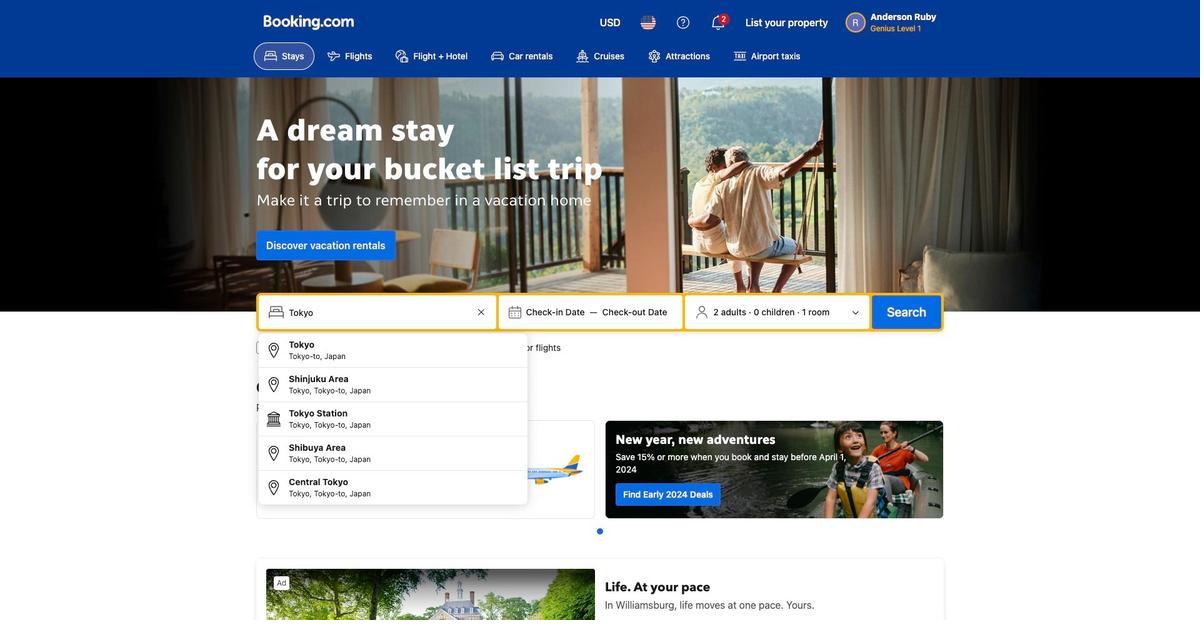 Task type: describe. For each thing, give the bounding box(es) containing it.
your account menu anderson ruby genius level 1 element
[[846, 6, 942, 34]]

Where are you going? field
[[284, 301, 474, 324]]

a young girl and woman kayak on a river image
[[606, 421, 944, 519]]



Task type: vqa. For each thing, say whether or not it's contained in the screenshot.
is the swimming pool open? button
no



Task type: locate. For each thing, give the bounding box(es) containing it.
progress bar
[[597, 529, 603, 535]]

booking.com image
[[264, 15, 354, 30]]

group
[[259, 334, 528, 505]]

fly away to your dream vacation image
[[507, 431, 585, 509]]

advertisement element
[[256, 560, 944, 621]]

main content
[[251, 378, 949, 621]]



